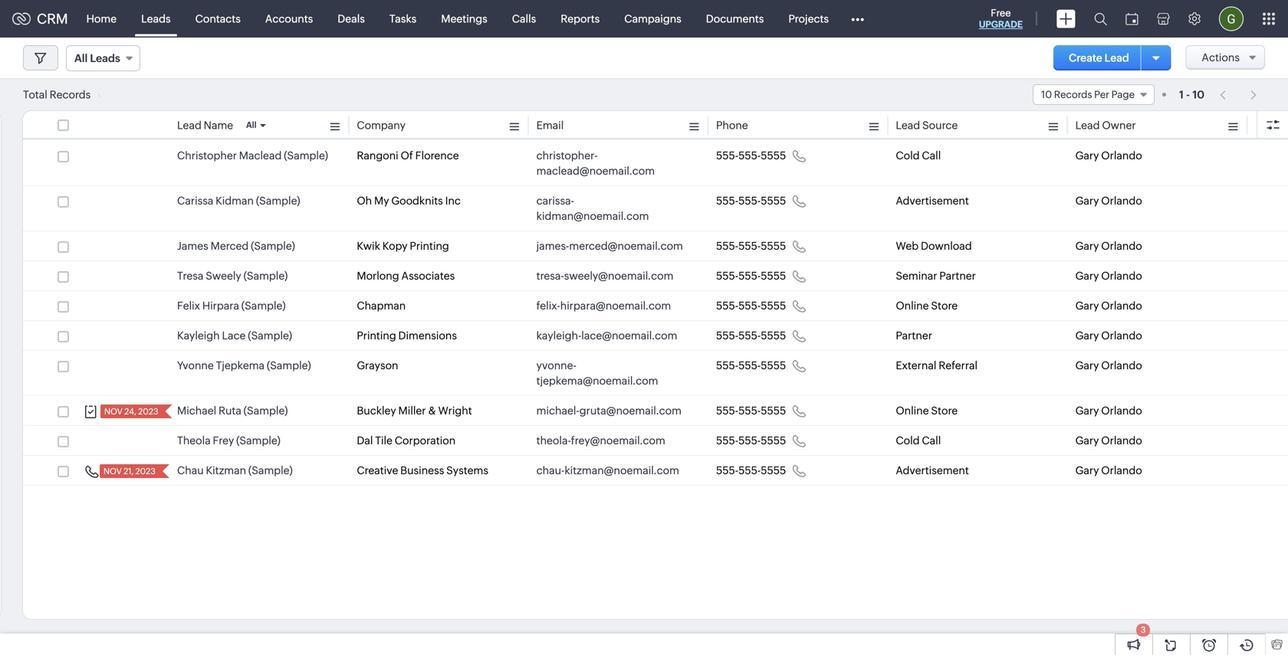 Task type: vqa. For each thing, say whether or not it's contained in the screenshot.
the right the Action
no



Task type: describe. For each thing, give the bounding box(es) containing it.
hirpara
[[202, 300, 239, 312]]

tjepkema@noemail.com
[[536, 375, 658, 387]]

hirpara@noemail.com
[[560, 300, 671, 312]]

kayleigh-
[[536, 330, 581, 342]]

tasks
[[389, 13, 417, 25]]

cold call for christopher- maclead@noemail.com
[[896, 150, 941, 162]]

2023 for michael ruta (sample)
[[138, 407, 158, 417]]

gary for kayleigh-lace@noemail.com
[[1075, 330, 1099, 342]]

orlando for carissa- kidman@noemail.com
[[1101, 195, 1142, 207]]

tresa-
[[536, 270, 564, 282]]

james-
[[536, 240, 569, 252]]

maclead
[[239, 150, 282, 162]]

theola-frey@noemail.com
[[536, 435, 665, 447]]

lead for lead owner
[[1075, 119, 1100, 131]]

kitzman
[[206, 465, 246, 477]]

documents link
[[694, 0, 776, 37]]

calendar image
[[1126, 13, 1139, 25]]

profile element
[[1210, 0, 1253, 37]]

create menu element
[[1047, 0, 1085, 37]]

felix-hirpara@noemail.com link
[[536, 298, 671, 314]]

calls link
[[500, 0, 548, 37]]

(sample) for michael ruta (sample)
[[244, 405, 288, 417]]

555-555-5555 for james-merced@noemail.com
[[716, 240, 786, 252]]

yvonne- tjepkema@noemail.com
[[536, 360, 658, 387]]

store for felix-hirpara@noemail.com
[[931, 300, 958, 312]]

business
[[400, 465, 444, 477]]

555-555-5555 for tresa-sweely@noemail.com
[[716, 270, 786, 282]]

james merced (sample)
[[177, 240, 295, 252]]

lead for lead name
[[177, 119, 202, 131]]

create menu image
[[1057, 10, 1076, 28]]

kitzman@noemail.com
[[565, 465, 679, 477]]

kayleigh
[[177, 330, 220, 342]]

christopher-
[[536, 150, 598, 162]]

kayleigh-lace@noemail.com
[[536, 330, 677, 342]]

tresa-sweely@noemail.com link
[[536, 268, 674, 284]]

external
[[896, 360, 937, 372]]

dal tile corporation
[[357, 435, 456, 447]]

michael-gruta@noemail.com
[[536, 405, 682, 417]]

nov 24, 2023 link
[[100, 405, 160, 419]]

rangoni of florence
[[357, 150, 459, 162]]

5555 for tresa-sweely@noemail.com
[[761, 270, 786, 282]]

records for total
[[50, 89, 91, 101]]

advertisement for chau-kitzman@noemail.com
[[896, 465, 969, 477]]

(sample) for felix hirpara (sample)
[[241, 300, 286, 312]]

0 vertical spatial partner
[[939, 270, 976, 282]]

1 horizontal spatial printing
[[410, 240, 449, 252]]

dimensions
[[398, 330, 457, 342]]

orlando for yvonne- tjepkema@noemail.com
[[1101, 360, 1142, 372]]

Other Modules field
[[841, 7, 874, 31]]

michael ruta (sample)
[[177, 405, 288, 417]]

create lead
[[1069, 52, 1129, 64]]

orlando for christopher- maclead@noemail.com
[[1101, 150, 1142, 162]]

seminar
[[896, 270, 937, 282]]

michael
[[177, 405, 216, 417]]

crm
[[37, 11, 68, 27]]

michael-gruta@noemail.com link
[[536, 403, 682, 419]]

orlando for michael-gruta@noemail.com
[[1101, 405, 1142, 417]]

home link
[[74, 0, 129, 37]]

store for michael-gruta@noemail.com
[[931, 405, 958, 417]]

page
[[1112, 89, 1135, 100]]

free
[[991, 7, 1011, 19]]

kwik kopy printing
[[357, 240, 449, 252]]

theola frey (sample)
[[177, 435, 281, 447]]

theola frey (sample) link
[[177, 433, 281, 449]]

yvonne
[[177, 360, 214, 372]]

orlando for tresa-sweely@noemail.com
[[1101, 270, 1142, 282]]

projects link
[[776, 0, 841, 37]]

my
[[374, 195, 389, 207]]

tresa sweely (sample) link
[[177, 268, 288, 284]]

leads inside leads link
[[141, 13, 171, 25]]

of
[[401, 150, 413, 162]]

referral
[[939, 360, 978, 372]]

24,
[[124, 407, 136, 417]]

gary orlando for theola-frey@noemail.com
[[1075, 435, 1142, 447]]

leads inside all leads field
[[90, 52, 120, 64]]

2023 for chau kitzman (sample)
[[135, 467, 156, 477]]

lead inside button
[[1105, 52, 1129, 64]]

phone
[[716, 119, 748, 131]]

21,
[[124, 467, 134, 477]]

10 Records Per Page field
[[1033, 84, 1155, 105]]

555-555-5555 for yvonne- tjepkema@noemail.com
[[716, 360, 786, 372]]

gary for chau-kitzman@noemail.com
[[1075, 465, 1099, 477]]

orlando for theola-frey@noemail.com
[[1101, 435, 1142, 447]]

logo image
[[12, 13, 31, 25]]

555-555-5555 for theola-frey@noemail.com
[[716, 435, 786, 447]]

oh
[[357, 195, 372, 207]]

goodknits
[[391, 195, 443, 207]]

deals link
[[325, 0, 377, 37]]

search image
[[1094, 12, 1107, 25]]

(sample) for christopher maclead (sample)
[[284, 150, 328, 162]]

gary for yvonne- tjepkema@noemail.com
[[1075, 360, 1099, 372]]

(sample) for kayleigh lace (sample)
[[248, 330, 292, 342]]

create
[[1069, 52, 1102, 64]]

lead name
[[177, 119, 233, 131]]

tresa-sweely@noemail.com
[[536, 270, 674, 282]]

download
[[921, 240, 972, 252]]

search element
[[1085, 0, 1116, 38]]

gary orlando for kayleigh-lace@noemail.com
[[1075, 330, 1142, 342]]

ruta
[[219, 405, 241, 417]]

chau kitzman (sample) link
[[177, 463, 293, 478]]

kayleigh lace (sample)
[[177, 330, 292, 342]]

online store for hirpara@noemail.com
[[896, 300, 958, 312]]

maclead@noemail.com
[[536, 165, 655, 177]]

555-555-5555 for chau-kitzman@noemail.com
[[716, 465, 786, 477]]

lead source
[[896, 119, 958, 131]]

christopher- maclead@noemail.com
[[536, 150, 655, 177]]

5555 for felix-hirpara@noemail.com
[[761, 300, 786, 312]]

&
[[428, 405, 436, 417]]

florence
[[415, 150, 459, 162]]

(sample) for james merced (sample)
[[251, 240, 295, 252]]

per
[[1094, 89, 1110, 100]]

inc
[[445, 195, 461, 207]]

felix-hirpara@noemail.com
[[536, 300, 671, 312]]

carissa-
[[536, 195, 574, 207]]

1 - 10
[[1179, 89, 1205, 101]]

company
[[357, 119, 406, 131]]

5555 for james-merced@noemail.com
[[761, 240, 786, 252]]

sweely@noemail.com
[[564, 270, 674, 282]]

accounts
[[265, 13, 313, 25]]

meetings
[[441, 13, 487, 25]]

dal
[[357, 435, 373, 447]]

free upgrade
[[979, 7, 1023, 30]]

felix hirpara (sample)
[[177, 300, 286, 312]]

5555 for carissa- kidman@noemail.com
[[761, 195, 786, 207]]

yvonne- tjepkema@noemail.com link
[[536, 358, 685, 389]]

records for 10
[[1054, 89, 1092, 100]]

kidman
[[216, 195, 254, 207]]



Task type: locate. For each thing, give the bounding box(es) containing it.
5555 for kayleigh-lace@noemail.com
[[761, 330, 786, 342]]

buckley miller & wright
[[357, 405, 472, 417]]

1 5555 from the top
[[761, 150, 786, 162]]

merced@noemail.com
[[569, 240, 683, 252]]

1 online store from the top
[[896, 300, 958, 312]]

tjepkema
[[216, 360, 265, 372]]

online for michael-gruta@noemail.com
[[896, 405, 929, 417]]

(sample) right frey at the left bottom of the page
[[236, 435, 281, 447]]

5555 for chau-kitzman@noemail.com
[[761, 465, 786, 477]]

online down seminar
[[896, 300, 929, 312]]

8 orlando from the top
[[1101, 405, 1142, 417]]

0 horizontal spatial printing
[[357, 330, 396, 342]]

2 advertisement from the top
[[896, 465, 969, 477]]

gary for theola-frey@noemail.com
[[1075, 435, 1099, 447]]

lead down 10 records per page
[[1075, 119, 1100, 131]]

records
[[50, 89, 91, 101], [1054, 89, 1092, 100]]

1 vertical spatial advertisement
[[896, 465, 969, 477]]

8 555-555-5555 from the top
[[716, 405, 786, 417]]

yvonne-
[[536, 360, 576, 372]]

2 online from the top
[[896, 405, 929, 417]]

systems
[[446, 465, 488, 477]]

gary orlando for felix-hirpara@noemail.com
[[1075, 300, 1142, 312]]

nov
[[104, 407, 123, 417], [104, 467, 122, 477]]

1 horizontal spatial leads
[[141, 13, 171, 25]]

all up total records on the top left of page
[[74, 52, 88, 64]]

0 vertical spatial leads
[[141, 13, 171, 25]]

9 orlando from the top
[[1101, 435, 1142, 447]]

campaigns
[[624, 13, 681, 25]]

1 orlando from the top
[[1101, 150, 1142, 162]]

gary orlando for chau-kitzman@noemail.com
[[1075, 465, 1142, 477]]

1 horizontal spatial 10
[[1193, 89, 1205, 101]]

(sample) right tjepkema
[[267, 360, 311, 372]]

lace@noemail.com
[[581, 330, 677, 342]]

all for all
[[246, 120, 257, 130]]

1 call from the top
[[922, 150, 941, 162]]

store
[[931, 300, 958, 312], [931, 405, 958, 417]]

10 left per
[[1041, 89, 1052, 100]]

leads right home
[[141, 13, 171, 25]]

web download
[[896, 240, 972, 252]]

all for all leads
[[74, 52, 88, 64]]

6 555-555-5555 from the top
[[716, 330, 786, 342]]

orlando
[[1101, 150, 1142, 162], [1101, 195, 1142, 207], [1101, 240, 1142, 252], [1101, 270, 1142, 282], [1101, 300, 1142, 312], [1101, 330, 1142, 342], [1101, 360, 1142, 372], [1101, 405, 1142, 417], [1101, 435, 1142, 447], [1101, 465, 1142, 477]]

profile image
[[1219, 7, 1244, 31]]

printing up associates
[[410, 240, 449, 252]]

0 vertical spatial online store
[[896, 300, 958, 312]]

orlando for felix-hirpara@noemail.com
[[1101, 300, 1142, 312]]

2023 right 21,
[[135, 467, 156, 477]]

(sample) right ruta
[[244, 405, 288, 417]]

accounts link
[[253, 0, 325, 37]]

leads
[[141, 13, 171, 25], [90, 52, 120, 64]]

online store down seminar partner
[[896, 300, 958, 312]]

tresa
[[177, 270, 203, 282]]

555-555-5555 for kayleigh-lace@noemail.com
[[716, 330, 786, 342]]

1 vertical spatial cold call
[[896, 435, 941, 447]]

4 gary orlando from the top
[[1075, 270, 1142, 282]]

theola-
[[536, 435, 571, 447]]

1 vertical spatial store
[[931, 405, 958, 417]]

name
[[204, 119, 233, 131]]

10 inside field
[[1041, 89, 1052, 100]]

1 vertical spatial leads
[[90, 52, 120, 64]]

web
[[896, 240, 919, 252]]

records left per
[[1054, 89, 1092, 100]]

total records
[[23, 89, 91, 101]]

7 orlando from the top
[[1101, 360, 1142, 372]]

(sample) right kitzman
[[248, 465, 293, 477]]

2 cold call from the top
[[896, 435, 941, 447]]

reports
[[561, 13, 600, 25]]

2023 right 24,
[[138, 407, 158, 417]]

555-555-5555 for michael-gruta@noemail.com
[[716, 405, 786, 417]]

call down external referral
[[922, 435, 941, 447]]

nov for chau
[[104, 467, 122, 477]]

0 vertical spatial cold call
[[896, 150, 941, 162]]

9 gary orlando from the top
[[1075, 435, 1142, 447]]

call for theola-frey@noemail.com
[[922, 435, 941, 447]]

0 vertical spatial all
[[74, 52, 88, 64]]

all up christopher maclead (sample) link
[[246, 120, 257, 130]]

gary orlando for tresa-sweely@noemail.com
[[1075, 270, 1142, 282]]

9 gary from the top
[[1075, 435, 1099, 447]]

gary for felix-hirpara@noemail.com
[[1075, 300, 1099, 312]]

gary for james-merced@noemail.com
[[1075, 240, 1099, 252]]

(sample) right maclead
[[284, 150, 328, 162]]

gary for tresa-sweely@noemail.com
[[1075, 270, 1099, 282]]

tresa sweely (sample)
[[177, 270, 288, 282]]

carissa kidman (sample) link
[[177, 193, 300, 209]]

5 orlando from the top
[[1101, 300, 1142, 312]]

seminar partner
[[896, 270, 976, 282]]

gary orlando for james-merced@noemail.com
[[1075, 240, 1142, 252]]

yvonne tjepkema (sample)
[[177, 360, 311, 372]]

orlando for james-merced@noemail.com
[[1101, 240, 1142, 252]]

5555 for theola-frey@noemail.com
[[761, 435, 786, 447]]

-
[[1186, 89, 1190, 101]]

total
[[23, 89, 47, 101]]

4 555-555-5555 from the top
[[716, 270, 786, 282]]

online store down external referral
[[896, 405, 958, 417]]

store down seminar partner
[[931, 300, 958, 312]]

(sample) right merced
[[251, 240, 295, 252]]

tile
[[375, 435, 393, 447]]

nov 21, 2023 link
[[100, 465, 157, 478]]

1 advertisement from the top
[[896, 195, 969, 207]]

advertisement for carissa- kidman@noemail.com
[[896, 195, 969, 207]]

theola
[[177, 435, 211, 447]]

morlong associates
[[357, 270, 455, 282]]

carissa kidman (sample)
[[177, 195, 300, 207]]

5 555-555-5555 from the top
[[716, 300, 786, 312]]

christopher maclead (sample)
[[177, 150, 328, 162]]

(sample)
[[284, 150, 328, 162], [256, 195, 300, 207], [251, 240, 295, 252], [244, 270, 288, 282], [241, 300, 286, 312], [248, 330, 292, 342], [267, 360, 311, 372], [244, 405, 288, 417], [236, 435, 281, 447], [248, 465, 293, 477]]

buckley
[[357, 405, 396, 417]]

1 online from the top
[[896, 300, 929, 312]]

0 vertical spatial online
[[896, 300, 929, 312]]

0 vertical spatial call
[[922, 150, 941, 162]]

james-merced@noemail.com
[[536, 240, 683, 252]]

5555 for yvonne- tjepkema@noemail.com
[[761, 360, 786, 372]]

2 cold from the top
[[896, 435, 920, 447]]

carissa- kidman@noemail.com link
[[536, 193, 685, 224]]

1 vertical spatial online
[[896, 405, 929, 417]]

contacts
[[195, 13, 241, 25]]

external referral
[[896, 360, 978, 372]]

gary orlando for christopher- maclead@noemail.com
[[1075, 150, 1142, 162]]

10
[[1193, 89, 1205, 101], [1041, 89, 1052, 100]]

row group
[[23, 141, 1288, 486]]

0 vertical spatial cold
[[896, 150, 920, 162]]

2 call from the top
[[922, 435, 941, 447]]

cold call for theola-frey@noemail.com
[[896, 435, 941, 447]]

cold down 'external' in the right of the page
[[896, 435, 920, 447]]

0 horizontal spatial partner
[[896, 330, 932, 342]]

james merced (sample) link
[[177, 238, 295, 254]]

(sample) for tresa sweely (sample)
[[244, 270, 288, 282]]

2 gary from the top
[[1075, 195, 1099, 207]]

7 gary orlando from the top
[[1075, 360, 1142, 372]]

gruta@noemail.com
[[579, 405, 682, 417]]

(sample) right the kidman
[[256, 195, 300, 207]]

10 right - in the top of the page
[[1193, 89, 1205, 101]]

cold for christopher- maclead@noemail.com
[[896, 150, 920, 162]]

1
[[1179, 89, 1184, 101]]

gary for michael-gruta@noemail.com
[[1075, 405, 1099, 417]]

1 555-555-5555 from the top
[[716, 150, 786, 162]]

2 555-555-5555 from the top
[[716, 195, 786, 207]]

1 cold from the top
[[896, 150, 920, 162]]

8 5555 from the top
[[761, 405, 786, 417]]

4 5555 from the top
[[761, 270, 786, 282]]

1 store from the top
[[931, 300, 958, 312]]

5 gary from the top
[[1075, 300, 1099, 312]]

nov 24, 2023
[[104, 407, 158, 417]]

555-555-5555 for carissa- kidman@noemail.com
[[716, 195, 786, 207]]

1 vertical spatial 2023
[[135, 467, 156, 477]]

orlando for chau-kitzman@noemail.com
[[1101, 465, 1142, 477]]

gary orlando for michael-gruta@noemail.com
[[1075, 405, 1142, 417]]

555-555-5555
[[716, 150, 786, 162], [716, 195, 786, 207], [716, 240, 786, 252], [716, 270, 786, 282], [716, 300, 786, 312], [716, 330, 786, 342], [716, 360, 786, 372], [716, 405, 786, 417], [716, 435, 786, 447], [716, 465, 786, 477]]

documents
[[706, 13, 764, 25]]

10 555-555-5555 from the top
[[716, 465, 786, 477]]

3 orlando from the top
[[1101, 240, 1142, 252]]

kayleigh lace (sample) link
[[177, 328, 292, 344]]

6 gary from the top
[[1075, 330, 1099, 342]]

1 gary from the top
[[1075, 150, 1099, 162]]

associates
[[401, 270, 455, 282]]

(sample) right lace
[[248, 330, 292, 342]]

all inside field
[[74, 52, 88, 64]]

online down 'external' in the right of the page
[[896, 405, 929, 417]]

All Leads field
[[66, 45, 140, 71]]

10 gary orlando from the top
[[1075, 465, 1142, 477]]

create lead button
[[1054, 45, 1145, 71]]

1 horizontal spatial all
[[246, 120, 257, 130]]

1 vertical spatial online store
[[896, 405, 958, 417]]

555-
[[716, 150, 738, 162], [738, 150, 761, 162], [716, 195, 738, 207], [738, 195, 761, 207], [716, 240, 738, 252], [738, 240, 761, 252], [716, 270, 738, 282], [738, 270, 761, 282], [716, 300, 738, 312], [738, 300, 761, 312], [716, 330, 738, 342], [738, 330, 761, 342], [716, 360, 738, 372], [738, 360, 761, 372], [716, 405, 738, 417], [738, 405, 761, 417], [716, 435, 738, 447], [738, 435, 761, 447], [716, 465, 738, 477], [738, 465, 761, 477]]

gary orlando for yvonne- tjepkema@noemail.com
[[1075, 360, 1142, 372]]

kwik
[[357, 240, 380, 252]]

0 vertical spatial advertisement
[[896, 195, 969, 207]]

2 5555 from the top
[[761, 195, 786, 207]]

10 orlando from the top
[[1101, 465, 1142, 477]]

1 horizontal spatial partner
[[939, 270, 976, 282]]

cold down "lead source"
[[896, 150, 920, 162]]

1 vertical spatial cold
[[896, 435, 920, 447]]

0 horizontal spatial all
[[74, 52, 88, 64]]

merced
[[211, 240, 249, 252]]

555-555-5555 for felix-hirpara@noemail.com
[[716, 300, 786, 312]]

8 gary from the top
[[1075, 405, 1099, 417]]

creative
[[357, 465, 398, 477]]

owner
[[1102, 119, 1136, 131]]

call for christopher- maclead@noemail.com
[[922, 150, 941, 162]]

7 5555 from the top
[[761, 360, 786, 372]]

8 gary orlando from the top
[[1075, 405, 1142, 417]]

morlong
[[357, 270, 399, 282]]

1 vertical spatial all
[[246, 120, 257, 130]]

4 orlando from the top
[[1101, 270, 1142, 282]]

chau-
[[536, 465, 565, 477]]

orlando for kayleigh-lace@noemail.com
[[1101, 330, 1142, 342]]

cold call down "lead source"
[[896, 150, 941, 162]]

0 horizontal spatial records
[[50, 89, 91, 101]]

10 gary from the top
[[1075, 465, 1099, 477]]

1 cold call from the top
[[896, 150, 941, 162]]

2 gary orlando from the top
[[1075, 195, 1142, 207]]

store down external referral
[[931, 405, 958, 417]]

online store for gruta@noemail.com
[[896, 405, 958, 417]]

crm link
[[12, 11, 68, 27]]

5 gary orlando from the top
[[1075, 300, 1142, 312]]

1 vertical spatial partner
[[896, 330, 932, 342]]

chau kitzman (sample)
[[177, 465, 293, 477]]

printing up grayson
[[357, 330, 396, 342]]

3 gary orlando from the top
[[1075, 240, 1142, 252]]

partner down download
[[939, 270, 976, 282]]

gary orlando for carissa- kidman@noemail.com
[[1075, 195, 1142, 207]]

all
[[74, 52, 88, 64], [246, 120, 257, 130]]

5555 for christopher- maclead@noemail.com
[[761, 150, 786, 162]]

6 gary orlando from the top
[[1075, 330, 1142, 342]]

miller
[[398, 405, 426, 417]]

lead left source
[[896, 119, 920, 131]]

kidman@noemail.com
[[536, 210, 649, 222]]

printing dimensions
[[357, 330, 457, 342]]

records inside field
[[1054, 89, 1092, 100]]

row group containing christopher maclead (sample)
[[23, 141, 1288, 486]]

leads up loading icon
[[90, 52, 120, 64]]

partner up 'external' in the right of the page
[[896, 330, 932, 342]]

9 5555 from the top
[[761, 435, 786, 447]]

1 vertical spatial printing
[[357, 330, 396, 342]]

555-555-5555 for christopher- maclead@noemail.com
[[716, 150, 786, 162]]

7 gary from the top
[[1075, 360, 1099, 372]]

6 5555 from the top
[[761, 330, 786, 342]]

0 vertical spatial nov
[[104, 407, 123, 417]]

7 555-555-5555 from the top
[[716, 360, 786, 372]]

2 online store from the top
[[896, 405, 958, 417]]

leads link
[[129, 0, 183, 37]]

2 store from the top
[[931, 405, 958, 417]]

tasks link
[[377, 0, 429, 37]]

1 vertical spatial nov
[[104, 467, 122, 477]]

0 vertical spatial store
[[931, 300, 958, 312]]

3 555-555-5555 from the top
[[716, 240, 786, 252]]

(sample) for chau kitzman (sample)
[[248, 465, 293, 477]]

6 orlando from the top
[[1101, 330, 1142, 342]]

gary orlando
[[1075, 150, 1142, 162], [1075, 195, 1142, 207], [1075, 240, 1142, 252], [1075, 270, 1142, 282], [1075, 300, 1142, 312], [1075, 330, 1142, 342], [1075, 360, 1142, 372], [1075, 405, 1142, 417], [1075, 435, 1142, 447], [1075, 465, 1142, 477]]

navigation
[[1212, 84, 1265, 106]]

loading image
[[93, 93, 100, 99]]

5 5555 from the top
[[761, 300, 786, 312]]

michael ruta (sample) link
[[177, 403, 288, 419]]

(sample) for yvonne tjepkema (sample)
[[267, 360, 311, 372]]

nov for michael
[[104, 407, 123, 417]]

online store
[[896, 300, 958, 312], [896, 405, 958, 417]]

wright
[[438, 405, 472, 417]]

cold call down 'external' in the right of the page
[[896, 435, 941, 447]]

4 gary from the top
[[1075, 270, 1099, 282]]

(sample) down 'james merced (sample)' link on the left top of the page
[[244, 270, 288, 282]]

0 vertical spatial printing
[[410, 240, 449, 252]]

kayleigh-lace@noemail.com link
[[536, 328, 677, 344]]

0 vertical spatial 2023
[[138, 407, 158, 417]]

3 5555 from the top
[[761, 240, 786, 252]]

records left loading icon
[[50, 89, 91, 101]]

contacts link
[[183, 0, 253, 37]]

lead right create
[[1105, 52, 1129, 64]]

home
[[86, 13, 117, 25]]

sweely
[[206, 270, 241, 282]]

9 555-555-5555 from the top
[[716, 435, 786, 447]]

10 5555 from the top
[[761, 465, 786, 477]]

0 horizontal spatial leads
[[90, 52, 120, 64]]

3 gary from the top
[[1075, 240, 1099, 252]]

nov left 21,
[[104, 467, 122, 477]]

online for felix-hirpara@noemail.com
[[896, 300, 929, 312]]

lead left name
[[177, 119, 202, 131]]

reports link
[[548, 0, 612, 37]]

yvonne tjepkema (sample) link
[[177, 358, 311, 373]]

1 vertical spatial call
[[922, 435, 941, 447]]

1 gary orlando from the top
[[1075, 150, 1142, 162]]

(sample) for carissa kidman (sample)
[[256, 195, 300, 207]]

call down "lead source"
[[922, 150, 941, 162]]

nov left 24,
[[104, 407, 123, 417]]

(sample) up kayleigh lace (sample) at the left of the page
[[241, 300, 286, 312]]

cold for theola-frey@noemail.com
[[896, 435, 920, 447]]

gary for christopher- maclead@noemail.com
[[1075, 150, 1099, 162]]

0 horizontal spatial 10
[[1041, 89, 1052, 100]]

(sample) for theola frey (sample)
[[236, 435, 281, 447]]

1 horizontal spatial records
[[1054, 89, 1092, 100]]

2 orlando from the top
[[1101, 195, 1142, 207]]

5555 for michael-gruta@noemail.com
[[761, 405, 786, 417]]

gary for carissa- kidman@noemail.com
[[1075, 195, 1099, 207]]

lead for lead source
[[896, 119, 920, 131]]



